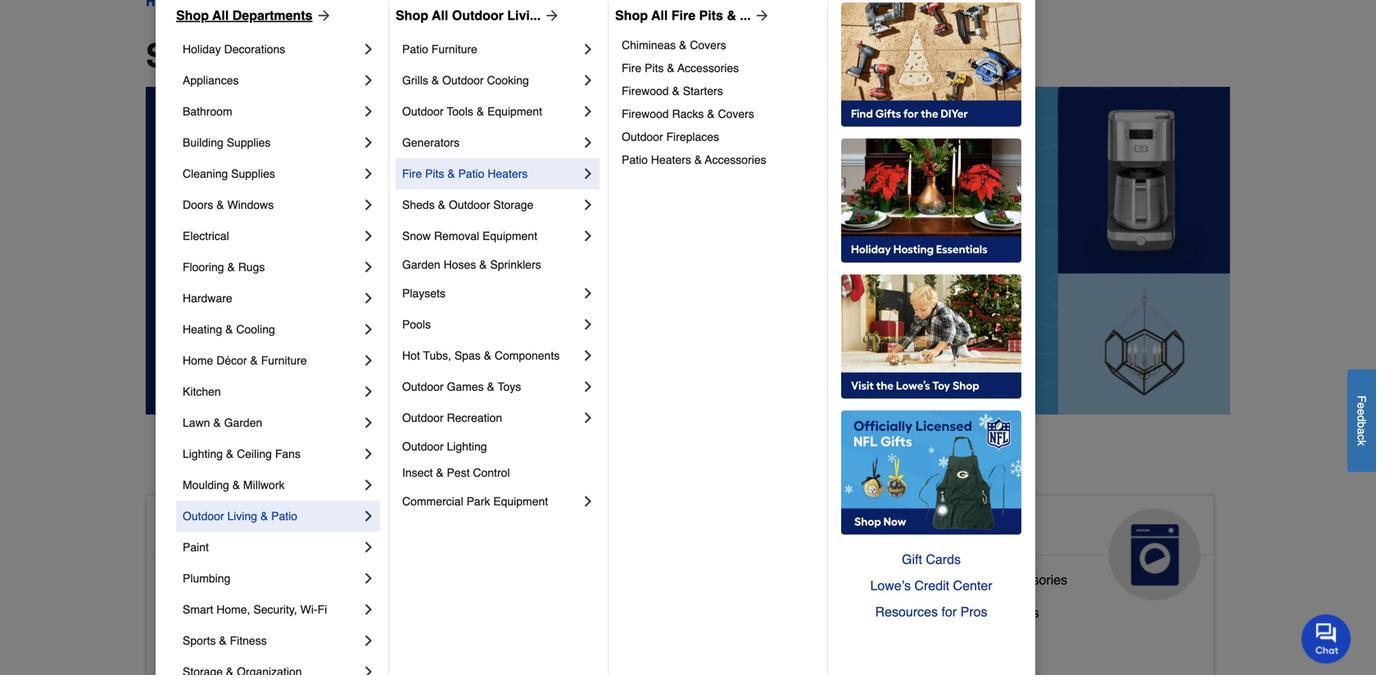 Task type: vqa. For each thing, say whether or not it's contained in the screenshot.
'Furniture' within the Patio Furniture link
yes



Task type: describe. For each thing, give the bounding box(es) containing it.
0 horizontal spatial lighting
[[183, 447, 223, 461]]

& right spas
[[484, 349, 492, 362]]

cleaning supplies
[[183, 167, 275, 180]]

0 vertical spatial pits
[[700, 8, 724, 23]]

appliance parts & accessories link
[[890, 569, 1068, 602]]

c
[[1356, 434, 1369, 440]]

chevron right image for commercial park equipment
[[580, 493, 597, 510]]

kitchen
[[183, 385, 221, 398]]

park
[[467, 495, 490, 508]]

1 horizontal spatial garden
[[402, 258, 441, 271]]

1 vertical spatial covers
[[718, 107, 755, 120]]

plumbing
[[183, 572, 231, 585]]

chevron right image for home décor & furniture
[[361, 352, 377, 369]]

& right racks at top
[[707, 107, 715, 120]]

1 vertical spatial bathroom
[[226, 572, 283, 588]]

& right "hoses"
[[480, 258, 487, 271]]

accessible entry & home
[[160, 638, 308, 653]]

chevron right image for sheds & outdoor storage
[[580, 197, 597, 213]]

1 horizontal spatial appliances
[[890, 515, 1013, 542]]

chevron right image for snow removal equipment
[[580, 228, 597, 244]]

starters
[[683, 84, 723, 98]]

& down fireplaces
[[695, 153, 702, 166]]

kitchen link
[[183, 376, 361, 407]]

outdoor inside grills & outdoor cooking link
[[443, 74, 484, 87]]

& down fire pits & accessories
[[672, 84, 680, 98]]

bathroom link
[[183, 96, 361, 127]]

sports
[[183, 634, 216, 647]]

& left rugs
[[227, 261, 235, 274]]

doors
[[183, 198, 213, 211]]

chimineas & covers link
[[622, 34, 816, 57]]

chillers
[[996, 605, 1040, 620]]

moulding & millwork link
[[183, 470, 361, 501]]

chevron right image for pools
[[580, 316, 597, 333]]

1 vertical spatial home
[[286, 515, 350, 542]]

commercial park equipment link
[[402, 486, 580, 517]]

pros
[[961, 604, 988, 620]]

security,
[[254, 603, 297, 616]]

fire pits & accessories
[[622, 61, 739, 75]]

cleaning
[[183, 167, 228, 180]]

1 vertical spatial furniture
[[261, 354, 307, 367]]

fire for fire pits & patio heaters
[[402, 167, 422, 180]]

shop all departments link
[[176, 6, 332, 25]]

pet inside animal & pet care
[[631, 515, 667, 542]]

lighting & ceiling fans link
[[183, 438, 361, 470]]

shop for shop all fire pits & ...
[[615, 8, 648, 23]]

fireplaces
[[667, 130, 720, 143]]

& right parts
[[986, 572, 994, 588]]

shop all outdoor livi...
[[396, 8, 541, 23]]

1 vertical spatial garden
[[224, 416, 262, 429]]

snow removal equipment
[[402, 229, 538, 243]]

holiday hosting essentials. image
[[842, 139, 1022, 263]]

hot tubs, spas & components
[[402, 349, 560, 362]]

outdoor lighting
[[402, 440, 487, 453]]

appliances image
[[1109, 509, 1201, 601]]

sheds
[[402, 198, 435, 211]]

sheds & outdoor storage
[[402, 198, 534, 211]]

entry
[[226, 638, 257, 653]]

0 vertical spatial appliances link
[[183, 65, 361, 96]]

insect & pest control link
[[402, 460, 597, 486]]

patio up grills
[[402, 43, 429, 56]]

rugs
[[238, 261, 265, 274]]

chevron right image for hot tubs, spas & components
[[580, 347, 597, 364]]

lawn & garden
[[183, 416, 262, 429]]

0 horizontal spatial heaters
[[488, 167, 528, 180]]

beds,
[[548, 631, 582, 647]]

décor
[[217, 354, 247, 367]]

0 vertical spatial furniture
[[432, 43, 478, 56]]

accessible bedroom
[[160, 605, 279, 620]]

plumbing link
[[183, 563, 361, 594]]

all down shop all departments link
[[236, 37, 278, 75]]

tubs,
[[423, 349, 452, 362]]

supplies for building supplies
[[227, 136, 271, 149]]

for
[[942, 604, 957, 620]]

chevron right image for outdoor tools & equipment
[[580, 103, 597, 120]]

livi...
[[508, 8, 541, 23]]

& up fire pits & accessories
[[679, 39, 687, 52]]

wi-
[[301, 603, 318, 616]]

outdoor for outdoor lighting
[[402, 440, 444, 453]]

chevron right image for playsets
[[580, 285, 597, 302]]

snow
[[402, 229, 431, 243]]

insect & pest control
[[402, 466, 510, 479]]

outdoor for outdoor recreation
[[402, 411, 444, 425]]

flooring & rugs
[[183, 261, 265, 274]]

accessible bedroom link
[[160, 602, 279, 634]]

patio up sheds & outdoor storage on the left top of page
[[459, 167, 485, 180]]

supplies for livestock supplies
[[583, 599, 634, 614]]

shop for shop all departments
[[176, 8, 209, 23]]

shop all departments
[[176, 8, 313, 23]]

0 vertical spatial heaters
[[651, 153, 692, 166]]

livestock
[[525, 599, 580, 614]]

lighting inside 'link'
[[447, 440, 487, 453]]

visit the lowe's toy shop. image
[[842, 275, 1022, 399]]

& right houses,
[[637, 631, 646, 647]]

2 vertical spatial home
[[273, 638, 308, 653]]

0 horizontal spatial appliances
[[183, 74, 239, 87]]

tools
[[447, 105, 474, 118]]

chimineas & covers
[[622, 39, 727, 52]]

chevron right image for heating & cooling
[[361, 321, 377, 338]]

outdoor recreation link
[[402, 402, 580, 434]]

chevron right image for sports & fitness
[[361, 633, 377, 649]]

& up 'firewood & starters'
[[667, 61, 675, 75]]

pools
[[402, 318, 431, 331]]

shop all outdoor livi... link
[[396, 6, 561, 25]]

all for departments
[[212, 8, 229, 23]]

outdoor for outdoor tools & equipment
[[402, 105, 444, 118]]

flooring & rugs link
[[183, 252, 361, 283]]

doors & windows
[[183, 198, 274, 211]]

chevron right image for holiday decorations
[[361, 41, 377, 57]]

patio up paint link
[[271, 510, 298, 523]]

beverage
[[890, 605, 946, 620]]

chevron right image for grills & outdoor cooking
[[580, 72, 597, 89]]

accessible for accessible home
[[160, 515, 280, 542]]

accessible for accessible bedroom
[[160, 605, 222, 620]]

f
[[1356, 395, 1369, 403]]

& inside animal & pet care
[[608, 515, 624, 542]]

chevron right image for building supplies
[[361, 134, 377, 151]]

gift cards
[[902, 552, 961, 567]]

building
[[183, 136, 224, 149]]

chevron right image for generators
[[580, 134, 597, 151]]

ceiling
[[237, 447, 272, 461]]

animal & pet care link
[[512, 496, 849, 601]]

& left ceiling
[[226, 447, 234, 461]]

patio down outdoor fireplaces
[[622, 153, 648, 166]]

pet beds, houses, & furniture
[[525, 631, 702, 647]]

moulding
[[183, 479, 229, 492]]

outdoor games & toys
[[402, 380, 521, 393]]

& right tools
[[477, 105, 484, 118]]

a
[[1356, 428, 1369, 434]]

flooring
[[183, 261, 224, 274]]

pits for fire pits & patio heaters
[[425, 167, 444, 180]]

firewood & starters
[[622, 84, 723, 98]]

chevron right image for cleaning supplies
[[361, 166, 377, 182]]

resources
[[876, 604, 938, 620]]

hot
[[402, 349, 420, 362]]

pits for fire pits & accessories
[[645, 61, 664, 75]]

lawn
[[183, 416, 210, 429]]

enjoy savings year-round. no matter what you're shopping for, find what you need at a great price. image
[[146, 87, 1231, 415]]

chevron right image for paint
[[361, 539, 377, 556]]

wine
[[962, 605, 992, 620]]

chevron right image for lawn & garden
[[361, 415, 377, 431]]

home décor & furniture link
[[183, 345, 361, 376]]



Task type: locate. For each thing, give the bounding box(es) containing it.
patio furniture link
[[402, 34, 580, 65]]

2 horizontal spatial furniture
[[650, 631, 702, 647]]

pools link
[[402, 309, 580, 340]]

chevron right image
[[361, 72, 377, 89], [580, 134, 597, 151], [361, 166, 377, 182], [361, 197, 377, 213], [580, 228, 597, 244], [580, 285, 597, 302], [361, 290, 377, 307], [580, 316, 597, 333], [361, 352, 377, 369], [361, 415, 377, 431], [361, 446, 377, 462], [361, 477, 377, 493], [580, 493, 597, 510], [361, 508, 377, 525], [361, 539, 377, 556], [361, 602, 377, 618]]

outdoor for outdoor fireplaces
[[622, 130, 664, 143]]

supplies for cleaning supplies
[[231, 167, 275, 180]]

all up patio furniture
[[432, 8, 449, 23]]

electrical link
[[183, 220, 361, 252]]

chevron right image for doors & windows
[[361, 197, 377, 213]]

0 horizontal spatial fire
[[402, 167, 422, 180]]

2 arrow right image from the left
[[751, 7, 771, 24]]

2 vertical spatial supplies
[[583, 599, 634, 614]]

appliance
[[890, 572, 948, 588]]

furniture down heating & cooling "link"
[[261, 354, 307, 367]]

& left cooling
[[225, 323, 233, 336]]

outdoor down hot
[[402, 380, 444, 393]]

home down moulding & millwork link
[[286, 515, 350, 542]]

snow removal equipment link
[[402, 220, 580, 252]]

doors & windows link
[[183, 189, 361, 220]]

outdoor tools & equipment link
[[402, 96, 580, 127]]

accessories for appliance parts & accessories
[[998, 572, 1068, 588]]

outdoor for outdoor games & toys
[[402, 380, 444, 393]]

officially licensed n f l gifts. shop now. image
[[842, 411, 1022, 535]]

outdoor inside "outdoor tools & equipment" link
[[402, 105, 444, 118]]

animal & pet care
[[525, 515, 667, 568]]

bathroom up building
[[183, 105, 233, 118]]

chevron right image for hardware
[[361, 290, 377, 307]]

& inside "link"
[[225, 323, 233, 336]]

0 horizontal spatial arrow right image
[[313, 7, 332, 24]]

chevron right image for lighting & ceiling fans
[[361, 446, 377, 462]]

home décor & furniture
[[183, 354, 307, 367]]

fire pits & patio heaters link
[[402, 158, 580, 189]]

patio
[[402, 43, 429, 56], [622, 153, 648, 166], [459, 167, 485, 180], [271, 510, 298, 523]]

fitness
[[230, 634, 267, 647]]

commercial
[[402, 495, 464, 508]]

accessories for patio heaters & accessories
[[705, 153, 767, 166]]

2 horizontal spatial shop
[[615, 8, 648, 23]]

chevron right image
[[361, 41, 377, 57], [580, 41, 597, 57], [580, 72, 597, 89], [361, 103, 377, 120], [580, 103, 597, 120], [361, 134, 377, 151], [580, 166, 597, 182], [580, 197, 597, 213], [361, 228, 377, 244], [361, 259, 377, 275], [361, 321, 377, 338], [580, 347, 597, 364], [580, 379, 597, 395], [361, 384, 377, 400], [580, 410, 597, 426], [361, 570, 377, 587], [361, 633, 377, 649], [361, 664, 377, 675]]

fire pits & accessories link
[[622, 57, 816, 79]]

outdoor down moulding
[[183, 510, 224, 523]]

fire inside shop all fire pits & ... link
[[672, 8, 696, 23]]

shop inside shop all outdoor livi... link
[[396, 8, 429, 23]]

& right animal
[[608, 515, 624, 542]]

0 horizontal spatial shop
[[176, 8, 209, 23]]

outdoor inside "outdoor recreation" link
[[402, 411, 444, 425]]

accessories down outdoor fireplaces link
[[705, 153, 767, 166]]

& right entry
[[260, 638, 269, 653]]

appliances link down decorations
[[183, 65, 361, 96]]

0 horizontal spatial garden
[[224, 416, 262, 429]]

equipment up sprinklers at the left top of the page
[[483, 229, 538, 243]]

home up kitchen
[[183, 354, 213, 367]]

1 vertical spatial pet
[[525, 631, 545, 647]]

heaters down outdoor fireplaces
[[651, 153, 692, 166]]

supplies up cleaning supplies
[[227, 136, 271, 149]]

heating
[[183, 323, 222, 336]]

livestock supplies
[[525, 599, 634, 614]]

accessories up starters
[[678, 61, 739, 75]]

& right sheds
[[438, 198, 446, 211]]

outdoor down grills
[[402, 105, 444, 118]]

1 firewood from the top
[[622, 84, 669, 98]]

& right the lawn
[[213, 416, 221, 429]]

accessible bathroom
[[160, 572, 283, 588]]

4 accessible from the top
[[160, 638, 222, 653]]

cards
[[926, 552, 961, 567]]

chevron right image for plumbing
[[361, 570, 377, 587]]

accessible entry & home link
[[160, 634, 308, 667]]

0 vertical spatial firewood
[[622, 84, 669, 98]]

accessible down smart
[[160, 638, 222, 653]]

insect
[[402, 466, 433, 479]]

arrow right image
[[541, 7, 561, 24]]

1 horizontal spatial shop
[[396, 8, 429, 23]]

1 e from the top
[[1356, 402, 1369, 409]]

& right living
[[261, 510, 268, 523]]

1 vertical spatial departments
[[287, 37, 487, 75]]

departments
[[233, 8, 313, 23], [287, 37, 487, 75]]

pet
[[631, 515, 667, 542], [525, 631, 545, 647]]

accessible down moulding
[[160, 515, 280, 542]]

sprinklers
[[490, 258, 541, 271]]

arrow right image for shop all fire pits & ...
[[751, 7, 771, 24]]

departments for shop all departments
[[233, 8, 313, 23]]

shop all fire pits & ...
[[615, 8, 751, 23]]

chevron right image for appliances
[[361, 72, 377, 89]]

accessible home
[[160, 515, 350, 542]]

1 vertical spatial pits
[[645, 61, 664, 75]]

playsets link
[[402, 278, 580, 309]]

equipment down cooking
[[488, 105, 543, 118]]

0 vertical spatial pet
[[631, 515, 667, 542]]

outdoor left fireplaces
[[622, 130, 664, 143]]

1 vertical spatial fire
[[622, 61, 642, 75]]

1 vertical spatial heaters
[[488, 167, 528, 180]]

supplies up 'windows'
[[231, 167, 275, 180]]

shop inside shop all fire pits & ... link
[[615, 8, 648, 23]]

hardware
[[183, 292, 233, 305]]

all up chimineas
[[652, 8, 668, 23]]

bathroom up smart home, security, wi-fi
[[226, 572, 283, 588]]

outdoor recreation
[[402, 411, 503, 425]]

chevron right image for electrical
[[361, 228, 377, 244]]

& left pest
[[436, 466, 444, 479]]

0 vertical spatial equipment
[[488, 105, 543, 118]]

firewood racks & covers
[[622, 107, 755, 120]]

outdoor inside sheds & outdoor storage link
[[449, 198, 490, 211]]

e up b
[[1356, 409, 1369, 415]]

shop for shop all outdoor livi...
[[396, 8, 429, 23]]

equipment for removal
[[483, 229, 538, 243]]

accessible for accessible entry & home
[[160, 638, 222, 653]]

patio heaters & accessories
[[622, 153, 767, 166]]

racks
[[672, 107, 704, 120]]

2 vertical spatial equipment
[[494, 495, 548, 508]]

0 horizontal spatial furniture
[[261, 354, 307, 367]]

appliances down the holiday
[[183, 74, 239, 87]]

furniture up grills & outdoor cooking
[[432, 43, 478, 56]]

find gifts for the diyer. image
[[842, 2, 1022, 127]]

covers up fire pits & accessories link
[[690, 39, 727, 52]]

covers
[[690, 39, 727, 52], [718, 107, 755, 120]]

2 vertical spatial fire
[[402, 167, 422, 180]]

1 vertical spatial firewood
[[622, 107, 669, 120]]

1 horizontal spatial fire
[[622, 61, 642, 75]]

2 firewood from the top
[[622, 107, 669, 120]]

outdoor for outdoor living & patio
[[183, 510, 224, 523]]

& left millwork
[[233, 479, 240, 492]]

0 vertical spatial appliances
[[183, 74, 239, 87]]

f e e d b a c k button
[[1348, 369, 1377, 472]]

departments for shop all departments
[[287, 37, 487, 75]]

components
[[495, 349, 560, 362]]

chevron right image for patio furniture
[[580, 41, 597, 57]]

animal
[[525, 515, 602, 542]]

arrow right image up shop all departments
[[313, 7, 332, 24]]

pits down chimineas
[[645, 61, 664, 75]]

1 shop from the left
[[176, 8, 209, 23]]

patio heaters & accessories link
[[622, 148, 816, 171]]

2 vertical spatial pits
[[425, 167, 444, 180]]

appliances link up the chillers
[[877, 496, 1214, 601]]

playsets
[[402, 287, 446, 300]]

shop inside shop all departments link
[[176, 8, 209, 23]]

1 vertical spatial equipment
[[483, 229, 538, 243]]

accessible home link
[[147, 496, 484, 601]]

outdoor living & patio link
[[183, 501, 361, 532]]

heaters up the storage at the left of the page
[[488, 167, 528, 180]]

home,
[[217, 603, 250, 616]]

chevron right image for outdoor games & toys
[[580, 379, 597, 395]]

firewood inside firewood racks & covers link
[[622, 107, 669, 120]]

& left ...
[[727, 8, 737, 23]]

& right grills
[[432, 74, 439, 87]]

fire inside fire pits & accessories link
[[622, 61, 642, 75]]

outdoor inside shop all outdoor livi... link
[[452, 8, 504, 23]]

animal & pet care image
[[744, 509, 836, 601]]

0 vertical spatial home
[[183, 354, 213, 367]]

fire up chimineas & covers
[[672, 8, 696, 23]]

firewood up outdoor fireplaces
[[622, 107, 669, 120]]

2 accessible from the top
[[160, 572, 222, 588]]

1 arrow right image from the left
[[313, 7, 332, 24]]

pits up chimineas & covers link
[[700, 8, 724, 23]]

arrow right image for shop all departments
[[313, 7, 332, 24]]

2 horizontal spatial fire
[[672, 8, 696, 23]]

fire up sheds
[[402, 167, 422, 180]]

chat invite button image
[[1302, 614, 1352, 664]]

arrow right image inside shop all fire pits & ... link
[[751, 7, 771, 24]]

appliances up cards
[[890, 515, 1013, 542]]

supplies up houses,
[[583, 599, 634, 614]]

1 vertical spatial accessories
[[705, 153, 767, 166]]

e up d
[[1356, 402, 1369, 409]]

b
[[1356, 422, 1369, 428]]

firewood for firewood & starters
[[622, 84, 669, 98]]

outdoor fireplaces link
[[622, 125, 816, 148]]

& inside 'link'
[[217, 198, 224, 211]]

lowe's credit center link
[[842, 573, 1022, 599]]

0 vertical spatial covers
[[690, 39, 727, 52]]

fire for fire pits & accessories
[[622, 61, 642, 75]]

accessible up "sports"
[[160, 605, 222, 620]]

2 vertical spatial furniture
[[650, 631, 702, 647]]

equipment inside snow removal equipment link
[[483, 229, 538, 243]]

1 vertical spatial supplies
[[231, 167, 275, 180]]

2 e from the top
[[1356, 409, 1369, 415]]

equipment down insect & pest control link
[[494, 495, 548, 508]]

chevron right image for smart home, security, wi-fi
[[361, 602, 377, 618]]

lawn & garden link
[[183, 407, 361, 438]]

e
[[1356, 402, 1369, 409], [1356, 409, 1369, 415]]

firewood down fire pits & accessories
[[622, 84, 669, 98]]

patio furniture
[[402, 43, 478, 56]]

chevron right image for fire pits & patio heaters
[[580, 166, 597, 182]]

0 horizontal spatial pits
[[425, 167, 444, 180]]

3 accessible from the top
[[160, 605, 222, 620]]

& left toys
[[487, 380, 495, 393]]

0 vertical spatial fire
[[672, 8, 696, 23]]

shop up patio furniture
[[396, 8, 429, 23]]

firewood inside firewood & starters link
[[622, 84, 669, 98]]

moulding & millwork
[[183, 479, 285, 492]]

furniture right houses,
[[650, 631, 702, 647]]

& down 'accessible bedroom' link
[[219, 634, 227, 647]]

chevron right image for outdoor living & patio
[[361, 508, 377, 525]]

0 vertical spatial supplies
[[227, 136, 271, 149]]

chevron right image for kitchen
[[361, 384, 377, 400]]

& right décor
[[250, 354, 258, 367]]

home down 'security,'
[[273, 638, 308, 653]]

& left pros
[[950, 605, 959, 620]]

home
[[183, 354, 213, 367], [286, 515, 350, 542], [273, 638, 308, 653]]

firewood for firewood racks & covers
[[622, 107, 669, 120]]

0 vertical spatial departments
[[233, 8, 313, 23]]

shop
[[146, 37, 228, 75]]

1 horizontal spatial pet
[[631, 515, 667, 542]]

garden up 'lighting & ceiling fans'
[[224, 416, 262, 429]]

garden hoses & sprinklers
[[402, 258, 541, 271]]

0 vertical spatial garden
[[402, 258, 441, 271]]

beverage & wine chillers
[[890, 605, 1040, 620]]

sheds & outdoor storage link
[[402, 189, 580, 220]]

2 vertical spatial accessories
[[998, 572, 1068, 588]]

1 accessible from the top
[[160, 515, 280, 542]]

shop all departments
[[146, 37, 487, 75]]

chevron right image for bathroom
[[361, 103, 377, 120]]

all for fire
[[652, 8, 668, 23]]

shop up chimineas
[[615, 8, 648, 23]]

1 horizontal spatial furniture
[[432, 43, 478, 56]]

garden up playsets
[[402, 258, 441, 271]]

equipment inside "outdoor tools & equipment" link
[[488, 105, 543, 118]]

0 vertical spatial bathroom
[[183, 105, 233, 118]]

chevron right image for flooring & rugs
[[361, 259, 377, 275]]

chevron right image for moulding & millwork
[[361, 477, 377, 493]]

outdoor games & toys link
[[402, 371, 580, 402]]

commercial park equipment
[[402, 495, 548, 508]]

accessible for accessible bathroom
[[160, 572, 222, 588]]

1 vertical spatial appliances
[[890, 515, 1013, 542]]

outdoor up snow removal equipment
[[449, 198, 490, 211]]

pits down generators
[[425, 167, 444, 180]]

1 horizontal spatial pits
[[645, 61, 664, 75]]

arrow right image
[[313, 7, 332, 24], [751, 7, 771, 24]]

lighting & ceiling fans
[[183, 447, 301, 461]]

decorations
[[224, 43, 285, 56]]

electrical
[[183, 229, 229, 243]]

fire inside fire pits & patio heaters link
[[402, 167, 422, 180]]

holiday decorations
[[183, 43, 285, 56]]

accessible up smart
[[160, 572, 222, 588]]

0 horizontal spatial pet
[[525, 631, 545, 647]]

arrow right image up chimineas & covers link
[[751, 7, 771, 24]]

outdoor inside outdoor fireplaces link
[[622, 130, 664, 143]]

windows
[[227, 198, 274, 211]]

1 horizontal spatial lighting
[[447, 440, 487, 453]]

1 horizontal spatial appliances link
[[877, 496, 1214, 601]]

3 shop from the left
[[615, 8, 648, 23]]

heaters
[[651, 153, 692, 166], [488, 167, 528, 180]]

pet beds, houses, & furniture link
[[525, 628, 702, 661]]

outdoor up tools
[[443, 74, 484, 87]]

pest
[[447, 466, 470, 479]]

garden hoses & sprinklers link
[[402, 252, 597, 278]]

arrow right image inside shop all departments link
[[313, 7, 332, 24]]

fire pits & patio heaters
[[402, 167, 528, 180]]

smart
[[183, 603, 213, 616]]

all up holiday decorations
[[212, 8, 229, 23]]

0 horizontal spatial appliances link
[[183, 65, 361, 96]]

accessible home image
[[379, 509, 471, 601]]

equipment for park
[[494, 495, 548, 508]]

garden
[[402, 258, 441, 271], [224, 416, 262, 429]]

2 horizontal spatial pits
[[700, 8, 724, 23]]

all for outdoor
[[432, 8, 449, 23]]

equipment inside commercial park equipment link
[[494, 495, 548, 508]]

accessible bathroom link
[[160, 569, 283, 602]]

accessories for fire pits & accessories
[[678, 61, 739, 75]]

outdoor up 'insect'
[[402, 440, 444, 453]]

gift cards link
[[842, 547, 1022, 573]]

& up sheds & outdoor storage on the left top of page
[[448, 167, 455, 180]]

covers up outdoor fireplaces link
[[718, 107, 755, 120]]

generators link
[[402, 127, 580, 158]]

outdoor up outdoor lighting
[[402, 411, 444, 425]]

0 vertical spatial accessories
[[678, 61, 739, 75]]

1 horizontal spatial arrow right image
[[751, 7, 771, 24]]

chevron right image for outdoor recreation
[[580, 410, 597, 426]]

1 horizontal spatial heaters
[[651, 153, 692, 166]]

outdoor up the patio furniture link at left top
[[452, 8, 504, 23]]

care
[[525, 542, 576, 568]]

lighting up pest
[[447, 440, 487, 453]]

1 vertical spatial appliances link
[[877, 496, 1214, 601]]

shop up the holiday
[[176, 8, 209, 23]]

cooking
[[487, 74, 529, 87]]

sports & fitness
[[183, 634, 267, 647]]

generators
[[402, 136, 460, 149]]

lighting up moulding
[[183, 447, 223, 461]]

& right doors
[[217, 198, 224, 211]]

2 shop from the left
[[396, 8, 429, 23]]

outdoor inside outdoor lighting 'link'
[[402, 440, 444, 453]]

livestock supplies link
[[525, 595, 634, 628]]

building supplies
[[183, 136, 271, 149]]

fire down chimineas
[[622, 61, 642, 75]]

accessories up the chillers
[[998, 572, 1068, 588]]



